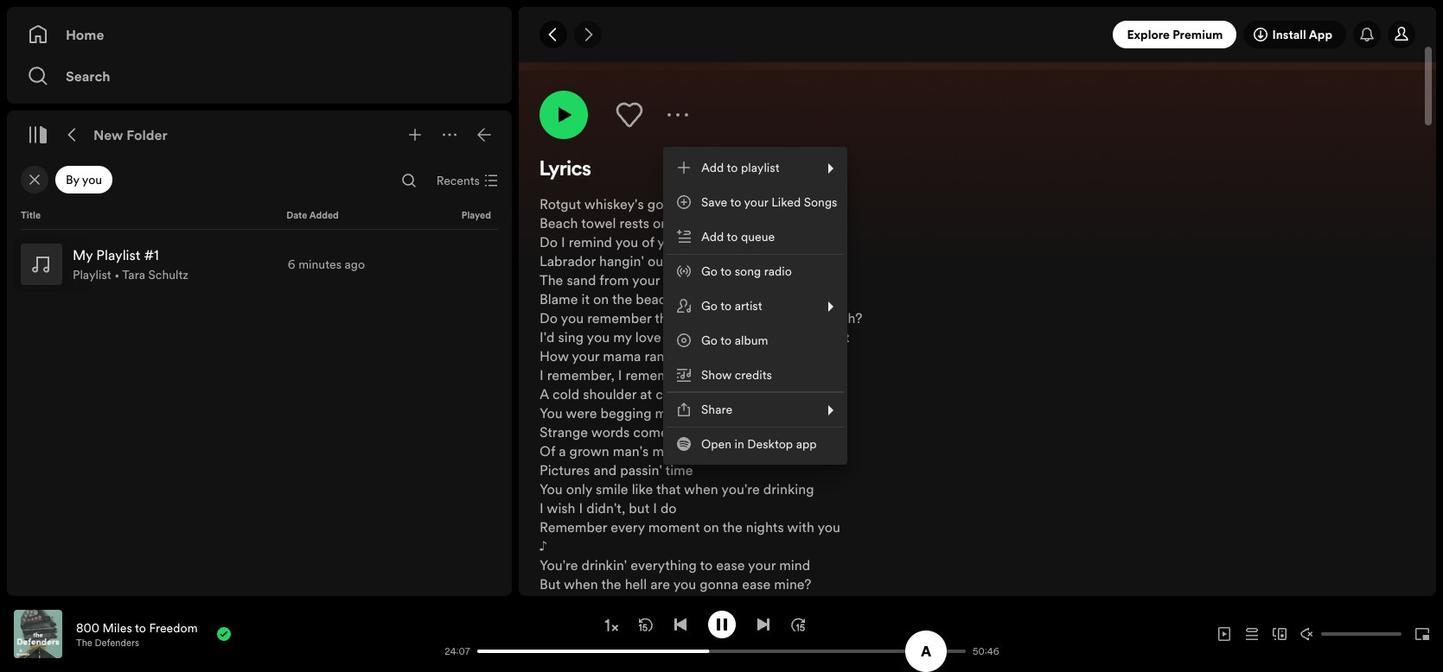 Task type: locate. For each thing, give the bounding box(es) containing it.
the right 'til
[[740, 404, 761, 423]]

0 vertical spatial gonna
[[648, 195, 686, 214]]

1 vertical spatial go
[[701, 297, 718, 315]]

1 vertical spatial gonna
[[700, 575, 739, 594]]

app
[[1309, 26, 1333, 43]]

share button
[[667, 393, 844, 427]]

0 vertical spatial add
[[701, 159, 724, 176]]

share
[[701, 401, 733, 419]]

0 vertical spatial do
[[540, 233, 558, 252]]

his right open
[[734, 442, 751, 461]]

0 vertical spatial you're
[[540, 556, 578, 575]]

your up the line
[[744, 194, 768, 211]]

remember down only
[[540, 518, 607, 537]]

when right do
[[684, 480, 718, 499]]

about
[[814, 328, 850, 347]]

begging
[[601, 404, 652, 423]]

ease left mine?
[[742, 575, 771, 594]]

the defenders link
[[76, 637, 139, 650]]

to
[[727, 159, 738, 176], [730, 194, 741, 211], [727, 228, 738, 246], [721, 263, 732, 280], [721, 297, 732, 315], [721, 332, 732, 349], [678, 404, 691, 423], [700, 556, 713, 575], [135, 620, 146, 637]]

like up change speed image at the left
[[582, 594, 603, 613]]

to up passenger
[[727, 228, 738, 246]]

group inside the main element
[[14, 237, 505, 292]]

3:47
[[1175, 30, 1200, 48]]

didn't,
[[587, 499, 625, 518]]

like right smile
[[632, 480, 653, 499]]

1 vertical spatial you're
[[540, 594, 578, 613]]

time right passin'
[[666, 461, 693, 480]]

install app
[[1272, 26, 1333, 43]]

to inside 800 miles to freedom the defenders
[[135, 620, 146, 637]]

to inside "dropdown button"
[[727, 159, 738, 176]]

mouth
[[652, 442, 693, 461]]

0 vertical spatial you
[[540, 404, 563, 423]]

played
[[462, 209, 491, 222]]

0 horizontal spatial time
[[666, 461, 693, 480]]

premium
[[1173, 26, 1223, 43]]

1 vertical spatial you
[[540, 480, 563, 499]]

0 horizontal spatial my
[[613, 328, 632, 347]]

remember down 'love'
[[626, 366, 690, 385]]

that left "beat" on the top of the page
[[655, 309, 679, 328]]

schultz
[[148, 266, 189, 284]]

you right by at the left of the page
[[82, 171, 102, 189]]

1 horizontal spatial the
[[540, 271, 563, 290]]

on right it
[[593, 290, 609, 309]]

me
[[791, 328, 810, 347], [655, 404, 675, 423]]

1 vertical spatial do
[[540, 309, 558, 328]]

go inside button
[[701, 263, 718, 280]]

0 vertical spatial mind
[[744, 195, 775, 214]]

you inside checkbox
[[82, 171, 102, 189]]

0 horizontal spatial mind
[[744, 195, 775, 214]]

the
[[672, 214, 692, 233], [671, 252, 692, 271], [612, 290, 632, 309], [740, 404, 761, 423], [723, 518, 743, 537], [601, 575, 621, 594], [707, 594, 728, 613]]

add up passenger
[[701, 228, 724, 246]]

me right at
[[655, 404, 675, 423]]

daddy
[[689, 233, 727, 252]]

0 vertical spatial out
[[648, 252, 668, 271]]

save to your liked songs
[[701, 194, 838, 211]]

and right 'off'
[[688, 347, 712, 366]]

remember up mama
[[587, 309, 652, 328]]

out right hangin'
[[648, 252, 668, 271]]

go right is
[[701, 263, 718, 280]]

nights
[[746, 518, 784, 537]]

your right how
[[572, 347, 600, 366]]

me right tell
[[791, 328, 810, 347]]

to for song
[[721, 263, 732, 280]]

you're left drinkin'
[[540, 556, 578, 575]]

when right but
[[564, 575, 598, 594]]

gonna up of
[[648, 195, 686, 214]]

to left stay
[[678, 404, 691, 423]]

mind
[[744, 195, 775, 214], [779, 556, 810, 575]]

2 add from the top
[[701, 228, 724, 246]]

go inside dropdown button
[[701, 297, 718, 315]]

but
[[540, 575, 561, 594]]

broke
[[798, 442, 834, 461]]

1 go from the top
[[701, 263, 718, 280]]

you
[[82, 171, 102, 189], [615, 233, 638, 252], [561, 309, 584, 328], [587, 328, 610, 347], [818, 518, 841, 537], [673, 575, 696, 594]]

you left only
[[540, 480, 563, 499]]

the inside rotgut whiskey's gonna ease my mind beach towel rests on the dryin' line do i remind you of your daddy in his '88 ford? labrador hangin' out the passenger door the sand from your hair is blowin' in my eyes blame it on the beach, grown men don't cry do you remember that beat down basement couch? i'd sing you my love songs and you'd tell me about how your mama ran off and pawned her ring i remember, i remember everything a cold shoulder at closing time you were begging me to stay 'til the sun rose strange words come on out of a grown man's mouth when his mind's broke pictures and passin' time you only smile like that when you're drinking i wish i didn't, but i do remember every moment on the nights with you ♪ you're drinkin' everything to ease your mind but when the hell are you gonna ease mine? you're like concrete feet in the summer heat
[[540, 271, 563, 290]]

1 vertical spatial out
[[691, 423, 711, 442]]

1 vertical spatial like
[[582, 594, 603, 613]]

previous image
[[673, 618, 687, 632]]

go back image
[[547, 28, 560, 42]]

3 go from the top
[[701, 332, 718, 349]]

it
[[582, 290, 590, 309]]

0 vertical spatial my
[[722, 195, 741, 214]]

to inside button
[[727, 228, 738, 246]]

to right are
[[700, 556, 713, 575]]

(feat.
[[991, 30, 1018, 48]]

Recents, List view field
[[423, 167, 509, 195]]

that right but
[[656, 480, 681, 499]]

2 you from the top
[[540, 480, 563, 499]]

playlist
[[741, 159, 780, 176]]

1 vertical spatial grown
[[570, 442, 609, 461]]

0 vertical spatial remember
[[867, 30, 926, 48]]

do down rotgut
[[540, 233, 558, 252]]

1 vertical spatial remember
[[626, 366, 690, 385]]

your right of
[[657, 233, 685, 252]]

1 you're from the top
[[540, 556, 578, 575]]

my left 'love'
[[613, 328, 632, 347]]

is
[[690, 271, 700, 290]]

190,863,112
[[1212, 30, 1275, 48]]

0 vertical spatial that
[[655, 309, 679, 328]]

pictures
[[540, 461, 590, 480]]

his left '88
[[746, 233, 763, 252]]

1 vertical spatial remember
[[540, 518, 607, 537]]

add inside add to queue button
[[701, 228, 724, 246]]

like
[[632, 480, 653, 499], [582, 594, 603, 613]]

2 vertical spatial go
[[701, 332, 718, 349]]

0 horizontal spatial remember
[[540, 518, 607, 537]]

my up add to queue
[[722, 195, 741, 214]]

in inside button
[[735, 436, 744, 453]]

songs
[[804, 194, 838, 211]]

1 horizontal spatial like
[[632, 480, 653, 499]]

0 horizontal spatial grown
[[570, 442, 609, 461]]

everything
[[929, 30, 988, 48]]

to left song
[[721, 263, 732, 280]]

2 you're from the top
[[540, 594, 578, 613]]

save to your liked songs button
[[667, 185, 844, 220]]

top bar and user menu element
[[519, 7, 1436, 62]]

0 horizontal spatial out
[[648, 252, 668, 271]]

1 vertical spatial my
[[766, 271, 785, 290]]

add inside add to playlist "dropdown button"
[[701, 159, 724, 176]]

1 vertical spatial time
[[666, 461, 693, 480]]

remember left everything
[[867, 30, 926, 48]]

words
[[591, 423, 630, 442]]

i remember everything (feat. kacey musgraves)
[[861, 30, 1121, 48]]

on
[[653, 214, 669, 233], [593, 290, 609, 309], [672, 423, 687, 442], [704, 518, 719, 537]]

your down 'nights'
[[748, 556, 776, 575]]

i remember everything (feat. kacey musgraves) link
[[861, 30, 1121, 48]]

whiskey's
[[584, 195, 644, 214]]

go left the men
[[701, 297, 718, 315]]

you're down "♪"
[[540, 594, 578, 613]]

ease
[[690, 195, 719, 214], [716, 556, 745, 575], [742, 575, 771, 594]]

group
[[14, 237, 505, 292]]

pawned
[[715, 347, 765, 366]]

blame
[[540, 290, 578, 309]]

musgraves)
[[1058, 30, 1121, 48]]

title
[[21, 209, 41, 222]]

lyrics
[[540, 160, 591, 181]]

on right moment
[[704, 518, 719, 537]]

to right save on the top
[[730, 194, 741, 211]]

the right of
[[671, 252, 692, 271]]

you right sing
[[587, 328, 610, 347]]

ford?
[[790, 233, 825, 252]]

your left hair
[[632, 271, 660, 290]]

do left sing
[[540, 309, 558, 328]]

when down stay
[[696, 442, 730, 461]]

mind up queue
[[744, 195, 775, 214]]

volume off image
[[1301, 628, 1314, 642]]

1 vertical spatial add
[[701, 228, 724, 246]]

you'd
[[731, 328, 765, 347]]

the left 'nights'
[[723, 518, 743, 537]]

do
[[661, 499, 677, 518]]

to left artist
[[721, 297, 732, 315]]

wish
[[547, 499, 576, 518]]

0 vertical spatial grown
[[681, 290, 721, 309]]

date added
[[286, 209, 339, 222]]

the left sand
[[540, 271, 563, 290]]

0 vertical spatial me
[[791, 328, 810, 347]]

1 add from the top
[[701, 159, 724, 176]]

to down down
[[721, 332, 732, 349]]

beat
[[683, 309, 711, 328]]

0 horizontal spatial the
[[76, 637, 92, 650]]

group containing playlist
[[14, 237, 505, 292]]

menu
[[663, 147, 848, 465]]

1 horizontal spatial time
[[703, 385, 731, 404]]

By you checkbox
[[55, 166, 113, 194]]

go down "beat" on the top of the page
[[701, 332, 718, 349]]

tell
[[768, 328, 787, 347]]

beach,
[[636, 290, 678, 309]]

remember inside rotgut whiskey's gonna ease my mind beach towel rests on the dryin' line do i remind you of your daddy in his '88 ford? labrador hangin' out the passenger door the sand from your hair is blowin' in my eyes blame it on the beach, grown men don't cry do you remember that beat down basement couch? i'd sing you my love songs and you'd tell me about how your mama ran off and pawned her ring i remember, i remember everything a cold shoulder at closing time you were begging me to stay 'til the sun rose strange words come on out of a grown man's mouth when his mind's broke pictures and passin' time you only smile like that when you're drinking i wish i didn't, but i do remember every moment on the nights with you ♪ you're drinkin' everything to ease your mind but when the hell are you gonna ease mine? you're like concrete feet in the summer heat
[[540, 518, 607, 537]]

how
[[540, 347, 569, 366]]

you're
[[722, 480, 760, 499]]

mind's
[[754, 442, 795, 461]]

1 vertical spatial mind
[[779, 556, 810, 575]]

add for add to queue
[[701, 228, 724, 246]]

his
[[746, 233, 763, 252], [734, 442, 751, 461]]

and
[[705, 328, 728, 347], [688, 347, 712, 366], [594, 461, 617, 480]]

out down share
[[691, 423, 711, 442]]

man's
[[613, 442, 649, 461]]

to left playlist
[[727, 159, 738, 176]]

to inside dropdown button
[[721, 297, 732, 315]]

every
[[611, 518, 645, 537]]

album
[[735, 332, 768, 349]]

0 horizontal spatial like
[[582, 594, 603, 613]]

0 vertical spatial his
[[746, 233, 763, 252]]

don't
[[755, 290, 787, 309]]

0 vertical spatial go
[[701, 263, 718, 280]]

none search field inside the main element
[[395, 167, 423, 195]]

1 vertical spatial the
[[76, 637, 92, 650]]

dryin'
[[696, 214, 730, 233]]

None search field
[[395, 167, 423, 195]]

0 vertical spatial the
[[540, 271, 563, 290]]

gonna up pause image
[[700, 575, 739, 594]]

0 vertical spatial like
[[632, 480, 653, 499]]

main element
[[7, 7, 512, 597]]

my left eyes
[[766, 271, 785, 290]]

on right come in the bottom of the page
[[672, 423, 687, 442]]

1 horizontal spatial remember
[[867, 30, 926, 48]]

at
[[640, 385, 652, 404]]

playlist • tara schultz
[[73, 266, 189, 284]]

2 go from the top
[[701, 297, 718, 315]]

1 vertical spatial me
[[655, 404, 675, 423]]

to for queue
[[727, 228, 738, 246]]

sun
[[764, 404, 786, 423]]

go to artist
[[701, 297, 762, 315]]

connect to a device image
[[1273, 628, 1287, 642]]

explore
[[1127, 26, 1170, 43]]

ease up daddy
[[690, 195, 719, 214]]

hangin'
[[599, 252, 644, 271]]

•
[[114, 266, 120, 284]]

add up save on the top
[[701, 159, 724, 176]]

time down the show
[[703, 385, 731, 404]]

0 vertical spatial everything
[[693, 366, 759, 385]]

mind up heat
[[779, 556, 810, 575]]

the left defenders
[[76, 637, 92, 650]]

you left of
[[615, 233, 638, 252]]

1 horizontal spatial gonna
[[700, 575, 739, 594]]

everything
[[693, 366, 759, 385], [631, 556, 697, 575]]

the
[[540, 271, 563, 290], [76, 637, 92, 650]]

freedom
[[149, 620, 198, 637]]

new
[[93, 125, 123, 144]]

2 vertical spatial my
[[613, 328, 632, 347]]

800 miles to freedom the defenders
[[76, 620, 198, 650]]

with
[[787, 518, 814, 537]]

mine?
[[774, 575, 812, 594]]

to right miles
[[135, 620, 146, 637]]

you left were
[[540, 404, 563, 423]]

1 horizontal spatial my
[[722, 195, 741, 214]]

her
[[769, 347, 789, 366]]

1 horizontal spatial grown
[[681, 290, 721, 309]]

0 vertical spatial time
[[703, 385, 731, 404]]

skip forward 15 seconds image
[[791, 618, 805, 632]]



Task type: describe. For each thing, give the bounding box(es) containing it.
go to song radio
[[701, 263, 792, 280]]

radio
[[764, 263, 792, 280]]

and right only
[[594, 461, 617, 480]]

to for artist
[[721, 297, 732, 315]]

door
[[762, 252, 791, 271]]

your inside button
[[744, 194, 768, 211]]

add to playlist
[[701, 159, 780, 176]]

defenders
[[95, 637, 139, 650]]

go for go to artist
[[701, 297, 718, 315]]

recents
[[436, 172, 480, 189]]

to for your
[[730, 194, 741, 211]]

you right with in the bottom right of the page
[[818, 518, 841, 537]]

1 vertical spatial his
[[734, 442, 751, 461]]

the left hell
[[601, 575, 621, 594]]

remember,
[[547, 366, 615, 385]]

pause image
[[715, 618, 729, 632]]

were
[[566, 404, 597, 423]]

2 vertical spatial when
[[564, 575, 598, 594]]

1 horizontal spatial me
[[791, 328, 810, 347]]

'88
[[766, 233, 786, 252]]

of
[[540, 442, 555, 461]]

1 horizontal spatial out
[[691, 423, 711, 442]]

concrete
[[606, 594, 662, 613]]

come
[[633, 423, 668, 442]]

open in desktop app
[[701, 436, 817, 453]]

2023
[[1133, 30, 1163, 48]]

only
[[566, 480, 592, 499]]

sing
[[558, 328, 584, 347]]

1 you from the top
[[540, 404, 563, 423]]

passin'
[[620, 461, 662, 480]]

install
[[1272, 26, 1307, 43]]

0 horizontal spatial me
[[655, 404, 675, 423]]

home link
[[28, 17, 491, 52]]

labrador
[[540, 252, 596, 271]]

2 do from the top
[[540, 309, 558, 328]]

you right the i'd
[[561, 309, 584, 328]]

hell
[[625, 575, 647, 594]]

songs
[[665, 328, 701, 347]]

drinking
[[763, 480, 814, 499]]

now playing view image
[[41, 618, 54, 632]]

go forward image
[[581, 28, 595, 42]]

1 do from the top
[[540, 233, 558, 252]]

next image
[[756, 618, 770, 632]]

feet
[[665, 594, 690, 613]]

clear filters image
[[28, 173, 42, 187]]

0 horizontal spatial gonna
[[648, 195, 686, 214]]

down
[[714, 309, 749, 328]]

1 vertical spatial when
[[684, 480, 718, 499]]

go for go to album
[[701, 332, 718, 349]]

what's new image
[[1360, 28, 1374, 42]]

go to song radio button
[[667, 254, 844, 289]]

player controls element
[[221, 611, 1008, 659]]

open
[[701, 436, 732, 453]]

credits
[[735, 367, 772, 384]]

the inside 800 miles to freedom the defenders
[[76, 637, 92, 650]]

1 horizontal spatial mind
[[779, 556, 810, 575]]

rotgut
[[540, 195, 581, 214]]

800
[[76, 620, 99, 637]]

now playing: 800 miles to freedom by the defenders footer
[[14, 611, 436, 659]]

i remember everything (feat. kacey musgraves) image
[[540, 0, 740, 49]]

you right are
[[673, 575, 696, 594]]

0 vertical spatial when
[[696, 442, 730, 461]]

to for album
[[721, 332, 732, 349]]

rests
[[620, 214, 649, 233]]

home
[[66, 25, 104, 44]]

hair
[[663, 271, 687, 290]]

remind
[[569, 233, 612, 252]]

line
[[734, 214, 756, 233]]

song
[[735, 263, 761, 280]]

towel
[[581, 214, 616, 233]]

'til
[[723, 404, 737, 423]]

show credits button
[[667, 358, 844, 393]]

menu containing add to playlist
[[663, 147, 848, 465]]

from
[[600, 271, 629, 290]]

of
[[642, 233, 654, 252]]

added
[[309, 209, 339, 222]]

ease up summer
[[716, 556, 745, 575]]

add for add to playlist
[[701, 159, 724, 176]]

tara
[[122, 266, 145, 284]]

save
[[701, 194, 727, 211]]

the up pause image
[[707, 594, 728, 613]]

queue
[[741, 228, 775, 246]]

♪
[[540, 537, 547, 556]]

a
[[559, 442, 566, 461]]

cold
[[553, 385, 580, 404]]

search link
[[28, 59, 491, 93]]

show credits
[[701, 367, 772, 384]]

skip back 15 seconds image
[[639, 618, 652, 632]]

go for go to song radio
[[701, 263, 718, 280]]

mama
[[603, 347, 641, 366]]

are
[[651, 575, 670, 594]]

strange
[[540, 423, 588, 442]]

moment
[[648, 518, 700, 537]]

change speed image
[[602, 617, 620, 635]]

go to artist button
[[667, 289, 844, 323]]

a
[[540, 385, 549, 404]]

2 horizontal spatial my
[[766, 271, 785, 290]]

drinkin'
[[582, 556, 627, 575]]

new folder button
[[90, 121, 171, 149]]

1 vertical spatial everything
[[631, 556, 697, 575]]

to for playlist
[[727, 159, 738, 176]]

new folder
[[93, 125, 168, 144]]

search in your library image
[[402, 174, 416, 188]]

off
[[668, 347, 685, 366]]

eyes
[[788, 271, 817, 290]]

shoulder
[[583, 385, 637, 404]]

1 vertical spatial that
[[656, 480, 681, 499]]

and left you'd at the right of page
[[705, 328, 728, 347]]

0 vertical spatial remember
[[587, 309, 652, 328]]

the left beach,
[[612, 290, 632, 309]]

beach
[[540, 214, 578, 233]]

summer
[[731, 594, 781, 613]]

date
[[286, 209, 307, 222]]

love
[[636, 328, 661, 347]]

blowin'
[[703, 271, 748, 290]]

on right rests
[[653, 214, 669, 233]]

desktop
[[747, 436, 793, 453]]

liked
[[772, 194, 801, 211]]

the left dryin'
[[672, 214, 692, 233]]



Task type: vqa. For each thing, say whether or not it's contained in the screenshot.
third cell from the right
no



